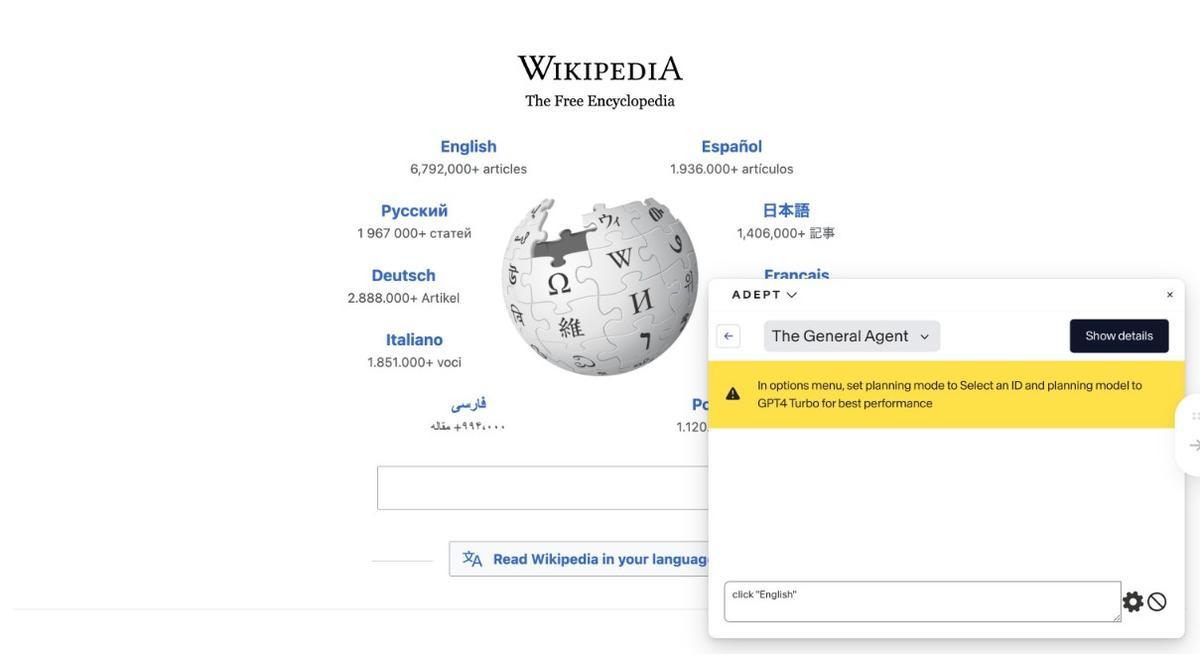 Task type: vqa. For each thing, say whether or not it's contained in the screenshot.
Top languages element
yes



Task type: locate. For each thing, give the bounding box(es) containing it.
None search field
[[377, 466, 769, 510]]

top languages element
[[326, 134, 875, 457]]

None search field
[[332, 461, 869, 522]]



